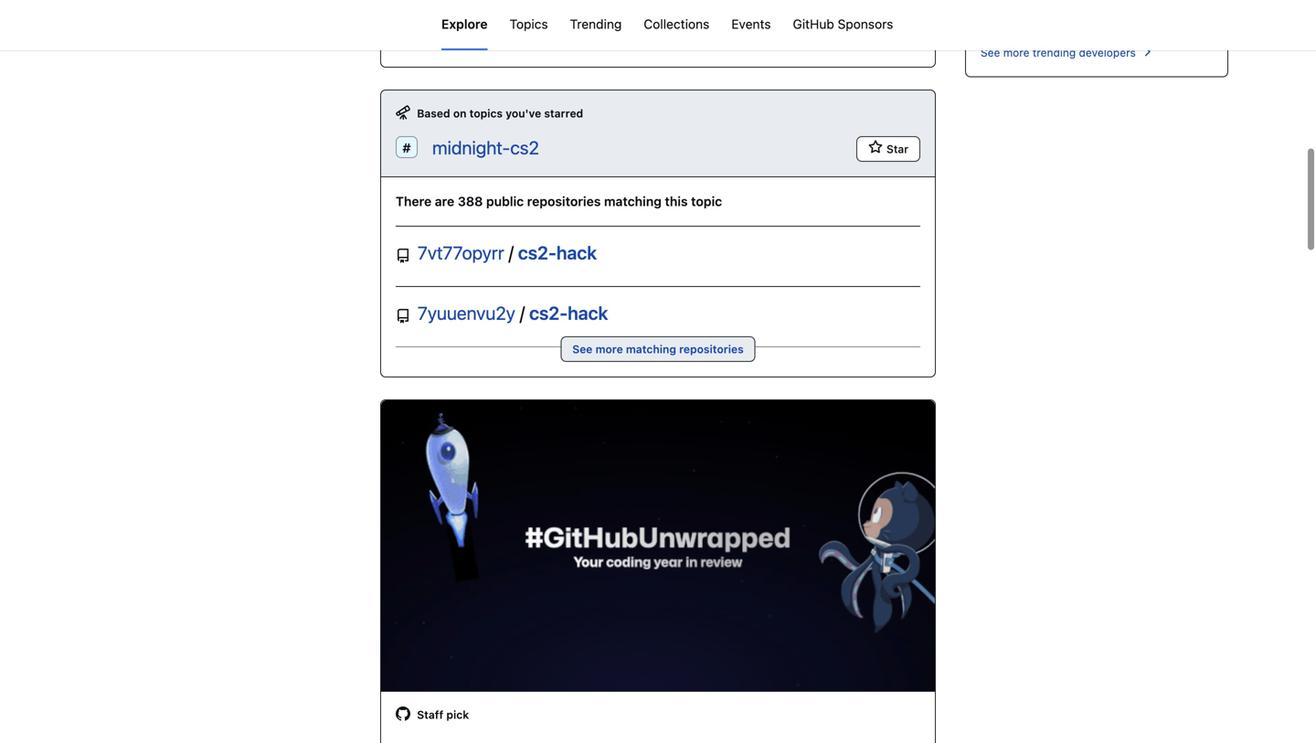 Task type: vqa. For each thing, say whether or not it's contained in the screenshot.
"7yuuenvu2y"
yes



Task type: describe. For each thing, give the bounding box(es) containing it.
1 vertical spatial matching
[[626, 343, 677, 356]]

7vt77opyrr link
[[418, 242, 509, 263]]

public
[[486, 194, 524, 209]]

events
[[732, 16, 771, 32]]

ruby
[[536, 37, 562, 50]]

you've
[[506, 107, 541, 120]]

midnight-cs2
[[433, 137, 539, 158]]

are
[[435, 194, 455, 209]]

7vt77opyrr
[[418, 242, 504, 263]]

7yuuenvu2y / cs2-hack
[[418, 302, 608, 324]]

more for trending
[[1004, 46, 1030, 59]]

midnight-cs2 link
[[433, 137, 539, 158]]

based
[[417, 107, 450, 120]]

explore
[[442, 16, 488, 32]]

github sponsors
[[793, 16, 894, 32]]

topics
[[470, 107, 503, 120]]

star button
[[857, 136, 921, 162]]

this
[[665, 194, 688, 209]]

trending
[[1033, 46, 1076, 59]]

7yuuenvu2y
[[418, 302, 516, 324]]

0 vertical spatial matching
[[604, 194, 662, 209]]

cs2-hack link for 7vt77opyrr / cs2-hack
[[518, 242, 597, 263]]

7yuuenvu2y link
[[418, 302, 520, 324]]

1 horizontal spatial repositories
[[679, 343, 744, 356]]

more for matching
[[596, 343, 623, 356]]

see more trending developers
[[981, 46, 1136, 59]]

repo image for 7vt77opyrr
[[396, 249, 411, 263]]

explore link
[[442, 0, 488, 50]]

based on topics you've starred
[[417, 107, 584, 120]]

events link
[[732, 0, 771, 50]]

/ for 7yuuenvu2y
[[520, 302, 525, 324]]

days
[[454, 37, 478, 50]]

see more matching repositories
[[573, 343, 744, 356]]

see more trending developers link
[[981, 44, 1155, 59]]

see more matching repositories link
[[561, 336, 756, 362]]

388
[[458, 194, 483, 209]]

star
[[887, 143, 909, 155]]

see for see more trending developers
[[981, 46, 1001, 59]]

topics
[[510, 16, 548, 32]]

this is a recommendation by github staff image
[[396, 707, 411, 721]]

ago
[[481, 37, 500, 50]]

topics link
[[510, 0, 548, 50]]

sponsors
[[838, 16, 894, 32]]



Task type: locate. For each thing, give the bounding box(es) containing it.
telescope image
[[396, 105, 411, 120]]

collections link
[[644, 0, 710, 50]]

see
[[981, 46, 1001, 59], [573, 343, 593, 356]]

hack
[[557, 242, 597, 263], [568, 302, 608, 324]]

hack down there are 388 public repositories matching this topic at the top of the page
[[557, 242, 597, 263]]

0 horizontal spatial /
[[509, 242, 514, 263]]

this is a recommendation by github staff element
[[396, 707, 417, 721]]

collections
[[644, 16, 710, 32]]

see down 7yuuenvu2y / cs2-hack
[[573, 343, 593, 356]]

topic
[[691, 194, 722, 209]]

github
[[793, 16, 835, 32]]

repo image down there
[[396, 249, 411, 263]]

1 vertical spatial hack
[[568, 302, 608, 324]]

/
[[509, 242, 514, 263], [520, 302, 525, 324]]

1 repo image from the top
[[396, 249, 411, 263]]

cs2- for 7yuuenvu2y
[[530, 302, 568, 324]]

updated
[[396, 37, 440, 50]]

1 vertical spatial see
[[573, 343, 593, 356]]

cs2-hack link down 7vt77opyrr / cs2-hack
[[530, 302, 608, 324]]

1 vertical spatial more
[[596, 343, 623, 356]]

#
[[403, 140, 411, 155]]

repo image
[[396, 249, 411, 263], [396, 309, 411, 324]]

more
[[1004, 46, 1030, 59], [596, 343, 623, 356]]

see for see more matching repositories
[[573, 343, 593, 356]]

7vt77opyrr / cs2-hack
[[418, 242, 597, 263]]

1 vertical spatial cs2-hack link
[[530, 302, 608, 324]]

github sponsors link
[[793, 0, 894, 50]]

0 vertical spatial repo image
[[396, 249, 411, 263]]

cs2
[[510, 137, 539, 158]]

0 vertical spatial repositories
[[527, 194, 601, 209]]

hack for 7vt77opyrr / cs2-hack
[[557, 242, 597, 263]]

github unwrapped image
[[381, 400, 935, 691]]

1 vertical spatial /
[[520, 302, 525, 324]]

0 horizontal spatial see
[[573, 343, 593, 356]]

1 vertical spatial repo image
[[396, 309, 411, 324]]

0 vertical spatial /
[[509, 242, 514, 263]]

matching
[[604, 194, 662, 209], [626, 343, 677, 356]]

trending
[[570, 16, 622, 32]]

developers
[[1079, 46, 1136, 59]]

midnight-
[[433, 137, 511, 158]]

repositories
[[527, 194, 601, 209], [679, 343, 744, 356]]

1 vertical spatial cs2-
[[530, 302, 568, 324]]

1 vertical spatial repositories
[[679, 343, 744, 356]]

repo image for 7yuuenvu2y
[[396, 309, 411, 324]]

0 horizontal spatial repositories
[[527, 194, 601, 209]]

star image
[[869, 140, 883, 154]]

on
[[453, 107, 467, 120]]

cs2-hack link
[[518, 242, 597, 263], [530, 302, 608, 324]]

see left the trending
[[981, 46, 1001, 59]]

cs2- down there are 388 public repositories matching this topic at the top of the page
[[518, 242, 557, 263]]

there
[[396, 194, 432, 209]]

starred
[[544, 107, 584, 120]]

1 horizontal spatial more
[[1004, 46, 1030, 59]]

there are 388 public repositories matching this topic
[[396, 194, 722, 209]]

cs2-hack link down there are 388 public repositories matching this topic at the top of the page
[[518, 242, 597, 263]]

trending link
[[570, 0, 622, 50]]

pick
[[447, 708, 469, 721]]

4
[[444, 37, 451, 50]]

2 repo image from the top
[[396, 309, 411, 324]]

0 vertical spatial see
[[981, 46, 1001, 59]]

hack up see more matching repositories
[[568, 302, 608, 324]]

updated 4 days ago
[[396, 37, 500, 50]]

0 horizontal spatial more
[[596, 343, 623, 356]]

see inside 'link'
[[981, 46, 1001, 59]]

cs2- for 7vt77opyrr
[[518, 242, 557, 263]]

cs2- down 7vt77opyrr / cs2-hack
[[530, 302, 568, 324]]

/ right 7yuuenvu2y
[[520, 302, 525, 324]]

0 vertical spatial cs2-hack link
[[518, 242, 597, 263]]

0 vertical spatial cs2-
[[518, 242, 557, 263]]

cs2-hack link for 7yuuenvu2y / cs2-hack
[[530, 302, 608, 324]]

/ right 7vt77opyrr
[[509, 242, 514, 263]]

0 vertical spatial more
[[1004, 46, 1030, 59]]

1 horizontal spatial see
[[981, 46, 1001, 59]]

staff pick
[[417, 708, 469, 721]]

more inside 'link'
[[1004, 46, 1030, 59]]

repo image left 7yuuenvu2y
[[396, 309, 411, 324]]

/ for 7vt77opyrr
[[509, 242, 514, 263]]

1 horizontal spatial /
[[520, 302, 525, 324]]

cs2-
[[518, 242, 557, 263], [530, 302, 568, 324]]

0 vertical spatial hack
[[557, 242, 597, 263]]

hack for 7yuuenvu2y / cs2-hack
[[568, 302, 608, 324]]

staff
[[417, 708, 444, 721]]

chevron right image
[[1140, 44, 1155, 59]]



